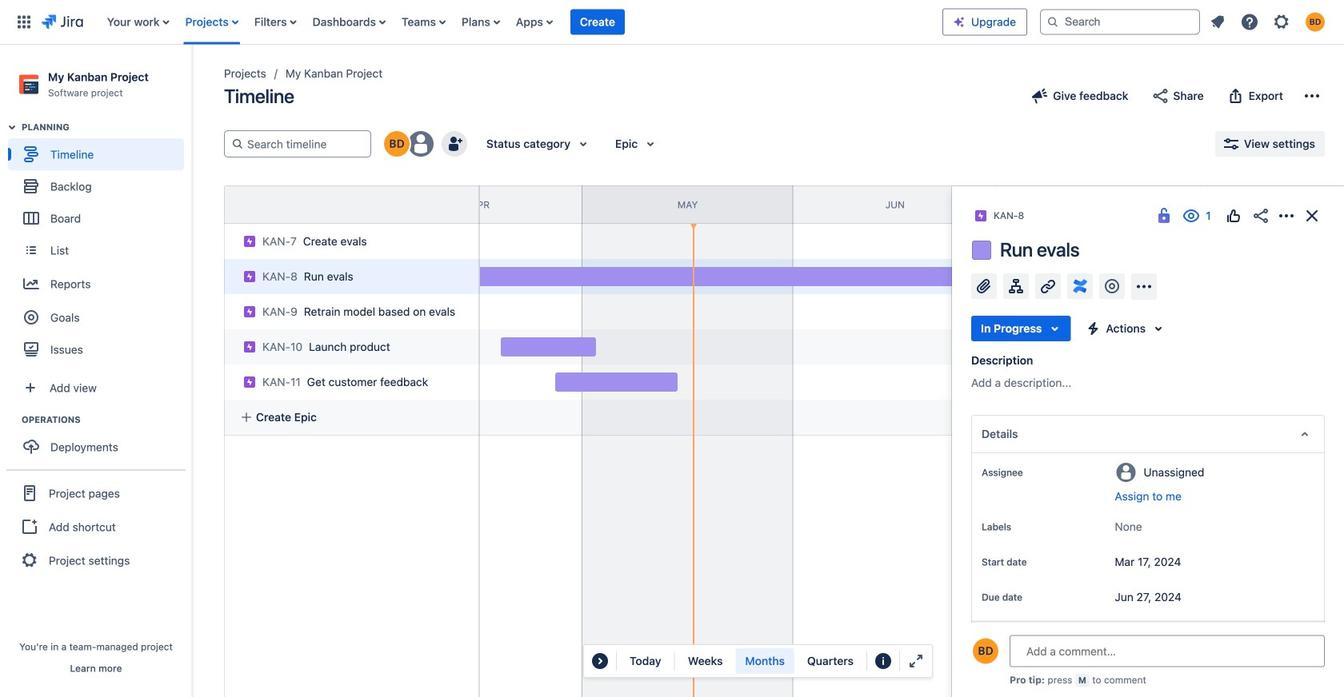 Task type: vqa. For each thing, say whether or not it's contained in the screenshot.
group
yes



Task type: locate. For each thing, give the bounding box(es) containing it.
export icon image
[[1227, 86, 1246, 106]]

1 heading from the top
[[22, 121, 191, 134]]

sidebar navigation image
[[174, 64, 210, 96]]

4 cell from the top
[[218, 360, 482, 400]]

cell
[[218, 255, 482, 295], [218, 290, 482, 330], [218, 325, 482, 365], [218, 360, 482, 400]]

0 vertical spatial epic image
[[243, 271, 256, 283]]

0 vertical spatial epic image
[[243, 235, 256, 248]]

sidebar element
[[0, 45, 192, 698]]

None search field
[[1040, 9, 1201, 35]]

1 vertical spatial epic image
[[243, 306, 256, 319]]

2 heading from the top
[[22, 414, 191, 427]]

banner
[[0, 0, 1345, 45]]

group
[[8, 121, 191, 371], [8, 414, 191, 468], [6, 470, 186, 584]]

search image
[[1047, 16, 1060, 28]]

details element
[[972, 415, 1325, 454]]

3 cell from the top
[[218, 325, 482, 365]]

epic image for 2nd 'cell' from the top of the timeline grid
[[243, 306, 256, 319]]

epic image
[[243, 235, 256, 248], [243, 306, 256, 319], [243, 376, 256, 389]]

planning image
[[2, 118, 22, 137]]

1 vertical spatial group
[[8, 414, 191, 468]]

2 vertical spatial epic image
[[243, 376, 256, 389]]

heading
[[22, 121, 191, 134], [22, 414, 191, 427]]

3 epic image from the top
[[243, 376, 256, 389]]

appswitcher icon image
[[14, 12, 34, 32]]

list item
[[571, 0, 625, 44]]

goal image
[[24, 311, 38, 325]]

epic image for fourth 'cell' from the top
[[243, 376, 256, 389]]

0 horizontal spatial column header
[[168, 186, 378, 223]]

row header
[[224, 186, 480, 224]]

list
[[99, 0, 943, 44], [1204, 8, 1335, 36]]

1 horizontal spatial list
[[1204, 8, 1335, 36]]

heading for group related to operations image
[[22, 414, 191, 427]]

Add a comment… field
[[1010, 636, 1325, 668]]

1 vertical spatial heading
[[22, 414, 191, 427]]

column header
[[168, 186, 378, 223], [998, 186, 1208, 223]]

link goals image
[[1103, 277, 1122, 296]]

operations image
[[2, 411, 22, 430]]

2 cell from the top
[[218, 290, 482, 330]]

0 vertical spatial group
[[8, 121, 191, 371]]

add a child issue image
[[1007, 277, 1026, 296]]

1 epic image from the top
[[243, 235, 256, 248]]

0 vertical spatial heading
[[22, 121, 191, 134]]

1 horizontal spatial column header
[[998, 186, 1208, 223]]

epic image
[[243, 271, 256, 283], [243, 341, 256, 354]]

jira image
[[42, 12, 83, 32], [42, 12, 83, 32]]

1 column header from the left
[[168, 186, 378, 223]]

2 epic image from the top
[[243, 306, 256, 319]]

1 vertical spatial epic image
[[243, 341, 256, 354]]

0 horizontal spatial list
[[99, 0, 943, 44]]



Task type: describe. For each thing, give the bounding box(es) containing it.
your profile and settings image
[[1306, 12, 1325, 32]]

Search timeline text field
[[244, 131, 364, 157]]

2 epic image from the top
[[243, 341, 256, 354]]

close image
[[1303, 206, 1322, 226]]

Search field
[[1040, 9, 1201, 35]]

legend image
[[874, 652, 893, 672]]

primary element
[[10, 0, 943, 44]]

add people image
[[445, 134, 464, 154]]

help image
[[1241, 12, 1260, 32]]

heading for planning icon group
[[22, 121, 191, 134]]

1 epic image from the top
[[243, 271, 256, 283]]

group for planning icon
[[8, 121, 191, 371]]

timeline grid
[[168, 186, 1345, 698]]

2 column header from the left
[[998, 186, 1208, 223]]

attach image
[[975, 277, 994, 296]]

row header inside timeline grid
[[224, 186, 480, 224]]

group for operations image
[[8, 414, 191, 468]]

notifications image
[[1209, 12, 1228, 32]]

2 vertical spatial group
[[6, 470, 186, 584]]

timeline view to show as group
[[679, 649, 864, 675]]

settings image
[[1273, 12, 1292, 32]]

enter full screen image
[[907, 652, 926, 672]]

1 cell from the top
[[218, 255, 482, 295]]



